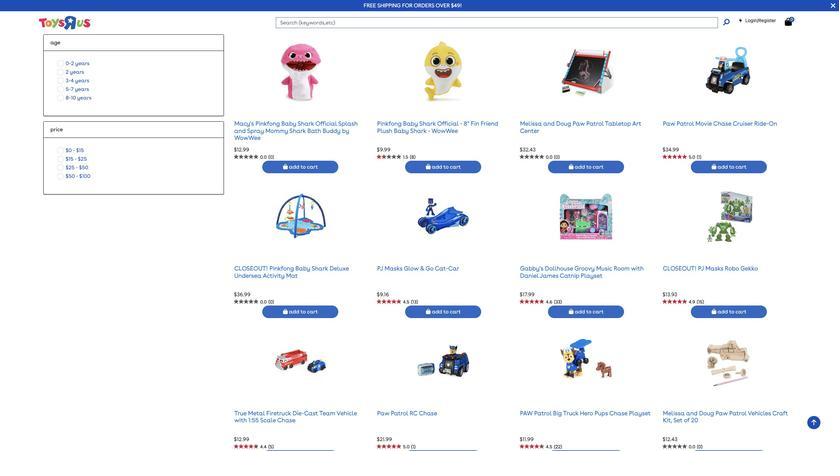 Task type: vqa. For each thing, say whether or not it's contained in the screenshot.


Task type: locate. For each thing, give the bounding box(es) containing it.
melissa for center
[[520, 120, 542, 127]]

$12.99
[[234, 146, 249, 153], [234, 436, 249, 442]]

patrol for paw patrol rc chase
[[391, 410, 408, 417]]

$25 down the $15 - $25 button
[[66, 164, 75, 171]]

0 horizontal spatial 4.4
[[260, 444, 267, 449]]

0 horizontal spatial and
[[234, 127, 246, 134]]

melissa and doug paw patrol tabletop art center image
[[559, 39, 613, 105]]

activities
[[115, 7, 138, 14]]

2
[[71, 60, 74, 66], [66, 69, 69, 75]]

login/register
[[745, 18, 776, 23]]

chase down "firetruck"
[[277, 417, 295, 424]]

0 horizontal spatial with
[[234, 417, 247, 424]]

years for 7
[[75, 86, 89, 92]]

1 horizontal spatial doug
[[699, 410, 714, 417]]

and inside the melissa and doug paw patrol vehicles craft kit, set of 20
[[686, 410, 698, 417]]

0 horizontal spatial closeout!
[[234, 265, 268, 272]]

(0) for center
[[554, 154, 560, 160]]

0 horizontal spatial 5.0 (1)
[[403, 444, 416, 449]]

& left pets
[[107, 16, 111, 22]]

closeout! up undersea
[[234, 265, 268, 272]]

close button image
[[831, 2, 835, 9]]

1 masks from the left
[[385, 265, 402, 272]]

2 horizontal spatial 4.4
[[689, 10, 695, 15]]

- inside $25 - $50 button
[[76, 164, 78, 171]]

catnip
[[560, 272, 579, 279]]

5-7 years
[[66, 86, 89, 92]]

tabletop
[[605, 120, 631, 127]]

$12.43
[[663, 436, 678, 442]]

pinkfong up plush on the left top of the page
[[377, 120, 402, 127]]

mommy
[[265, 127, 288, 134]]

$15 up $15 - $25
[[76, 147, 84, 153]]

$15 down $0 - $15 button
[[66, 156, 73, 162]]

$50 inside button
[[79, 164, 88, 171]]

1 official from the left
[[315, 120, 337, 127]]

5.0 (1) for rc
[[403, 444, 416, 449]]

0-2 years
[[66, 60, 90, 66]]

doug inside melissa and doug paw patrol tabletop art center
[[556, 120, 571, 127]]

shopping bag image for gabby's dollhouse groovy music room with daniel james catnip playset
[[569, 309, 573, 314]]

masks left the glow
[[385, 265, 402, 272]]

melissa and doug paw patrol tabletop art center
[[520, 120, 641, 134]]

$34.99
[[663, 146, 679, 153]]

5.0 for rc
[[403, 444, 410, 449]]

1 vertical spatial $25
[[66, 164, 75, 171]]

& right 'toys'
[[110, 7, 114, 14]]

1 horizontal spatial official
[[437, 120, 459, 127]]

patrol left tabletop
[[586, 120, 604, 127]]

pj left robo
[[698, 265, 704, 272]]

$50 inside button
[[66, 173, 75, 179]]

$25
[[78, 156, 87, 162], [66, 164, 75, 171]]

wowwee inside 'pinkfong baby shark official - 8" fin friend plush baby shark - wowwee'
[[432, 127, 458, 134]]

1 vertical spatial 5.0
[[403, 444, 410, 449]]

(1) for rc
[[411, 444, 416, 449]]

patrol left movie
[[677, 120, 694, 127]]

patrol for paw patrol big truck hero pups chase playset
[[534, 410, 552, 417]]

shopping bag image for macy's pinkfong baby shark official splash and spray mommy shark bath buddy by wowwee
[[283, 164, 288, 169]]

closeout! inside closeout! pinkfong baby shark deluxe undersea activity mat
[[234, 265, 268, 272]]

0 horizontal spatial $15
[[66, 156, 73, 162]]

1 vertical spatial $15
[[66, 156, 73, 162]]

0 horizontal spatial 5.0
[[403, 444, 410, 449]]

with inside true metal firetruck die-cast team vehicle with 1:55 scale chase
[[234, 417, 247, 424]]

0 horizontal spatial melissa
[[520, 120, 542, 127]]

1 horizontal spatial $50
[[79, 164, 88, 171]]

2 pj from the left
[[698, 265, 704, 272]]

4.4 left (28)
[[546, 10, 552, 15]]

0 vertical spatial (1)
[[697, 154, 701, 160]]

1 horizontal spatial 5.0 (1)
[[689, 154, 701, 160]]

$13.93
[[663, 291, 677, 298]]

pinkfong up activity
[[269, 265, 294, 272]]

0 horizontal spatial playset
[[581, 272, 603, 279]]

& inside "interactive dolls & pets" button
[[107, 16, 111, 22]]

truck
[[563, 410, 579, 417]]

paw
[[573, 120, 585, 127], [663, 120, 675, 127], [377, 410, 389, 417], [716, 410, 728, 417]]

years right the 10
[[77, 94, 91, 101]]

ride-
[[754, 120, 769, 127]]

official inside the macy's pinkfong baby shark official splash and spray mommy shark bath buddy by wowwee
[[315, 120, 337, 127]]

0 vertical spatial 2
[[71, 60, 74, 66]]

1 horizontal spatial and
[[543, 120, 555, 127]]

closeout! up $13.93
[[663, 265, 697, 272]]

macy's pinkfong baby shark official splash and spray mommy shark bath buddy by wowwee
[[234, 120, 358, 141]]

1 vertical spatial 2
[[66, 69, 69, 75]]

- inside the $15 - $25 button
[[75, 156, 77, 162]]

patrol left 'rc' at the bottom
[[391, 410, 408, 417]]

counting
[[82, 25, 104, 31]]

and inside melissa and doug paw patrol tabletop art center
[[543, 120, 555, 127]]

$12.99 down 1:55
[[234, 436, 249, 442]]

0 horizontal spatial $50
[[66, 173, 75, 179]]

None search field
[[276, 17, 729, 28]]

4.4 (28)
[[546, 10, 562, 15]]

groovy
[[575, 265, 595, 272]]

doug for kit,
[[699, 410, 714, 417]]

0 vertical spatial melissa
[[520, 120, 542, 127]]

1 horizontal spatial 4.4
[[546, 10, 552, 15]]

& for counting
[[105, 25, 109, 31]]

(13)
[[411, 299, 418, 305]]

1 horizontal spatial masks
[[705, 265, 723, 272]]

&
[[110, 7, 114, 14], [107, 16, 111, 22], [105, 25, 109, 31], [420, 265, 424, 272]]

melissa and doug paw patrol vehicles craft kit, set of 20 image
[[702, 328, 756, 395]]

official inside 'pinkfong baby shark official - 8" fin friend plush baby shark - wowwee'
[[437, 120, 459, 127]]

4.6
[[546, 299, 552, 305]]

$25 inside $25 - $50 button
[[66, 164, 75, 171]]

pinkfong up mommy
[[255, 120, 280, 127]]

0 vertical spatial doug
[[556, 120, 571, 127]]

1 vertical spatial 5.0 (1)
[[403, 444, 416, 449]]

2 up the 2 years
[[71, 60, 74, 66]]

4
[[71, 77, 74, 84]]

activity
[[263, 272, 285, 279]]

0 horizontal spatial doug
[[556, 120, 571, 127]]

pinkfong inside the macy's pinkfong baby shark official splash and spray mommy shark bath buddy by wowwee
[[255, 120, 280, 127]]

1.5 (8)
[[403, 154, 415, 160]]

paw patrol big truck hero pups chase playset image
[[559, 328, 613, 395]]

7
[[71, 86, 74, 92]]

pinkfong baby shark official - 8" fin friend plush baby shark - wowwee link
[[377, 120, 498, 134]]

0 horizontal spatial 4.5
[[403, 299, 410, 305]]

years up 5-7 years
[[75, 77, 89, 84]]

melissa up set
[[663, 410, 685, 417]]

0 horizontal spatial wowwee
[[234, 134, 261, 141]]

masks left robo
[[705, 265, 723, 272]]

closeout!
[[234, 265, 268, 272], [663, 265, 697, 272]]

gekko
[[741, 265, 758, 272]]

& left time
[[105, 25, 109, 31]]

0 vertical spatial $25
[[78, 156, 87, 162]]

official left 8"
[[437, 120, 459, 127]]

1 vertical spatial 4.5
[[546, 444, 552, 449]]

& inside math, counting & time button
[[105, 25, 109, 31]]

paw patrol movie chase cruiser ride-on image
[[702, 39, 756, 105]]

0 horizontal spatial masks
[[385, 265, 402, 272]]

years inside "button"
[[77, 94, 91, 101]]

1 horizontal spatial melissa
[[663, 410, 685, 417]]

4.4 left (5)
[[260, 444, 267, 449]]

4.4 for 4.4 (45)
[[689, 10, 695, 15]]

4.5 (13)
[[403, 299, 418, 305]]

official up buddy
[[315, 120, 337, 127]]

5.0 (1) for movie
[[689, 154, 701, 160]]

(0)
[[268, 154, 274, 160], [554, 154, 560, 160], [268, 299, 274, 305], [697, 444, 703, 449]]

$14.99
[[377, 2, 392, 8]]

shopping bag image
[[785, 18, 792, 26], [283, 19, 288, 25], [426, 19, 431, 25], [426, 164, 431, 169], [712, 164, 716, 169], [426, 309, 431, 314]]

2 $12.99 from the top
[[234, 436, 249, 442]]

- for $50
[[76, 164, 78, 171]]

1 vertical spatial wowwee
[[234, 134, 261, 141]]

1 vertical spatial with
[[234, 417, 247, 424]]

1 horizontal spatial $25
[[78, 156, 87, 162]]

2 years button
[[55, 68, 86, 76]]

1 horizontal spatial 2
[[71, 60, 74, 66]]

login/register button
[[738, 17, 776, 24]]

undersea
[[234, 272, 261, 279]]

educational toys & activities
[[66, 7, 138, 14]]

years up the 8-10 years
[[75, 86, 89, 92]]

Enter Keyword or Item No. search field
[[276, 17, 718, 28]]

paw patrol rc chase image
[[416, 328, 471, 395]]

2 up 3-
[[66, 69, 69, 75]]

5.0 (1)
[[689, 154, 701, 160], [403, 444, 416, 449]]

5-
[[66, 86, 71, 92]]

- inside $50 - $100 button
[[76, 173, 78, 179]]

robo
[[725, 265, 739, 272]]

1 vertical spatial $50
[[66, 173, 75, 179]]

- for $25
[[75, 156, 77, 162]]

die-
[[293, 410, 304, 417]]

years up 3-4 years
[[70, 69, 84, 75]]

0 vertical spatial 4.5
[[403, 299, 410, 305]]

& left go
[[420, 265, 424, 272]]

with right room
[[631, 265, 644, 272]]

$25 inside the $15 - $25 button
[[78, 156, 87, 162]]

fin
[[471, 120, 479, 127]]

1 horizontal spatial (1)
[[697, 154, 701, 160]]

0 vertical spatial 5.0
[[689, 154, 695, 160]]

$25 up $25 - $50
[[78, 156, 87, 162]]

$15
[[76, 147, 84, 153], [66, 156, 73, 162]]

price element
[[50, 126, 217, 133]]

1 closeout! from the left
[[234, 265, 268, 272]]

1 vertical spatial $12.99
[[234, 436, 249, 442]]

2 official from the left
[[437, 120, 459, 127]]

1 horizontal spatial with
[[631, 265, 644, 272]]

0 vertical spatial playset
[[581, 272, 603, 279]]

0 vertical spatial $50
[[79, 164, 88, 171]]

(0) for spray
[[268, 154, 274, 160]]

pinkfong inside 'pinkfong baby shark official - 8" fin friend plush baby shark - wowwee'
[[377, 120, 402, 127]]

0-
[[66, 60, 71, 66]]

4.5 left (22)
[[546, 444, 552, 449]]

2 horizontal spatial and
[[686, 410, 698, 417]]

0.0 for kit,
[[689, 444, 695, 449]]

$15 - $25 button
[[55, 155, 89, 163]]

$50 down $25 - $50 button
[[66, 173, 75, 179]]

4.4 for 4.4 (5)
[[260, 444, 267, 449]]

shopping bag image
[[569, 19, 573, 25], [712, 19, 716, 25], [283, 164, 288, 169], [569, 164, 573, 169], [283, 309, 288, 314], [569, 309, 573, 314], [712, 309, 716, 314]]

1 vertical spatial (1)
[[411, 444, 416, 449]]

paw patrol rc chase link
[[377, 410, 437, 417]]

official
[[315, 120, 337, 127], [437, 120, 459, 127]]

0 horizontal spatial (1)
[[411, 444, 416, 449]]

music
[[596, 265, 612, 272]]

plush
[[377, 127, 392, 134]]

0.0 for center
[[546, 154, 552, 160]]

patrol left the vehicles
[[729, 410, 747, 417]]

patrol left big
[[534, 410, 552, 417]]

chase
[[713, 120, 731, 127], [419, 410, 437, 417], [609, 410, 628, 417], [277, 417, 295, 424]]

1 horizontal spatial pj
[[698, 265, 704, 272]]

4.5 left (13)
[[403, 299, 410, 305]]

0 horizontal spatial 2
[[66, 69, 69, 75]]

3.1
[[403, 10, 408, 15]]

melissa and doug paw patrol vehicles craft kit, set of 20 link
[[663, 410, 788, 424]]

set
[[674, 417, 683, 424]]

years
[[75, 60, 90, 66], [70, 69, 84, 75], [75, 77, 89, 84], [75, 86, 89, 92], [77, 94, 91, 101]]

melissa inside melissa and doug paw patrol tabletop art center
[[520, 120, 542, 127]]

years up the 2 years
[[75, 60, 90, 66]]

& for dolls
[[107, 16, 111, 22]]

0 horizontal spatial $25
[[66, 164, 75, 171]]

0 horizontal spatial pj
[[377, 265, 383, 272]]

1 $12.99 from the top
[[234, 146, 249, 153]]

1 vertical spatial doug
[[699, 410, 714, 417]]

patrol
[[586, 120, 604, 127], [677, 120, 694, 127], [391, 410, 408, 417], [534, 410, 552, 417], [729, 410, 747, 417]]

1 horizontal spatial 5.0
[[689, 154, 695, 160]]

0 vertical spatial 5.0 (1)
[[689, 154, 701, 160]]

$50
[[79, 164, 88, 171], [66, 173, 75, 179]]

doug inside the melissa and doug paw patrol vehicles craft kit, set of 20
[[699, 410, 714, 417]]

1 pj from the left
[[377, 265, 383, 272]]

years for 10
[[77, 94, 91, 101]]

add
[[289, 19, 299, 25], [432, 19, 442, 25], [575, 19, 585, 25], [718, 19, 728, 25], [289, 164, 299, 170], [432, 164, 442, 170], [575, 164, 585, 170], [718, 164, 728, 170], [289, 309, 299, 315], [432, 309, 442, 315], [575, 309, 585, 315], [718, 309, 728, 315]]

0 horizontal spatial official
[[315, 120, 337, 127]]

0.0 (0) for spray
[[260, 154, 274, 160]]

0 vertical spatial $12.99
[[234, 146, 249, 153]]

baby
[[281, 120, 296, 127], [403, 120, 418, 127], [394, 127, 409, 134], [295, 265, 310, 272]]

2 closeout! from the left
[[663, 265, 697, 272]]

1 vertical spatial melissa
[[663, 410, 685, 417]]

$25 - $50
[[66, 164, 88, 171]]

0 vertical spatial wowwee
[[432, 127, 458, 134]]

1 horizontal spatial closeout!
[[663, 265, 697, 272]]

chase right 'rc' at the bottom
[[419, 410, 437, 417]]

splash
[[338, 120, 358, 127]]

(33)
[[554, 299, 562, 305]]

melissa up center
[[520, 120, 542, 127]]

0 vertical spatial with
[[631, 265, 644, 272]]

closeout! for closeout! pinkfong baby shark deluxe undersea activity mat
[[234, 265, 268, 272]]

0 vertical spatial $15
[[76, 147, 84, 153]]

with down true
[[234, 417, 247, 424]]

(22)
[[554, 444, 562, 449]]

patrol inside melissa and doug paw patrol tabletop art center
[[586, 120, 604, 127]]

3-4 years
[[66, 77, 89, 84]]

art
[[632, 120, 641, 127]]

2 years
[[66, 69, 84, 75]]

vehicles
[[748, 410, 771, 417]]

& inside "educational toys & activities" button
[[110, 7, 114, 14]]

4.5 (22)
[[546, 444, 562, 449]]

math, counting & time
[[66, 25, 121, 31]]

1.5
[[403, 154, 408, 160]]

- inside $0 - $15 button
[[73, 147, 75, 153]]

$50 up the $100
[[79, 164, 88, 171]]

pj up $9.16
[[377, 265, 383, 272]]

go
[[426, 265, 434, 272]]

pinkfong baby shark official - 8" fin friend plush baby shark - wowwee image
[[416, 39, 471, 105]]

melissa inside the melissa and doug paw patrol vehicles craft kit, set of 20
[[663, 410, 685, 417]]

4.4 left (45) at the right of page
[[689, 10, 695, 15]]

$12.99 for true metal firetruck die-cast team vehicle with 1:55 scale chase
[[234, 436, 249, 442]]

pinkfong inside closeout! pinkfong baby shark deluxe undersea activity mat
[[269, 265, 294, 272]]

rc
[[410, 410, 418, 417]]

2 masks from the left
[[705, 265, 723, 272]]

pinkfong for macy's pinkfong baby shark official splash and spray mommy shark bath buddy by wowwee
[[255, 120, 280, 127]]

8"
[[464, 120, 469, 127]]

1 horizontal spatial 4.5
[[546, 444, 552, 449]]

melissa and doug paw patrol tabletop art center link
[[520, 120, 641, 134]]

4.6 (33)
[[546, 299, 562, 305]]

4.4 for 4.4 (28)
[[546, 10, 552, 15]]

1 horizontal spatial wowwee
[[432, 127, 458, 134]]

1 vertical spatial playset
[[629, 410, 651, 417]]

pj masks glow & go cat-car
[[377, 265, 459, 272]]

$12.99 down spray
[[234, 146, 249, 153]]

true metal firetruck die-cast team vehicle with 1:55 scale chase image
[[273, 328, 328, 395]]



Task type: describe. For each thing, give the bounding box(es) containing it.
closeout! pinkfong baby shark deluxe undersea activity mat
[[234, 265, 349, 279]]

& for toys
[[110, 7, 114, 14]]

$12.99 for macy's pinkfong baby shark official splash and spray mommy shark bath buddy by wowwee
[[234, 146, 249, 153]]

scale
[[260, 417, 276, 424]]

patrol for paw patrol movie chase cruiser ride-on
[[677, 120, 694, 127]]

4.9
[[689, 299, 695, 305]]

0.0 (0) for kit,
[[689, 444, 703, 449]]

0.0 for spray
[[260, 154, 267, 160]]

team
[[319, 410, 335, 417]]

melissa for kit,
[[663, 410, 685, 417]]

$50 - $100
[[66, 173, 90, 179]]

room
[[614, 265, 630, 272]]

glow
[[404, 265, 419, 272]]

time
[[110, 25, 121, 31]]

(0) for kit,
[[697, 444, 703, 449]]

$32.43
[[520, 146, 536, 153]]

center
[[520, 127, 539, 134]]

james
[[540, 272, 558, 279]]

1:55
[[248, 417, 259, 424]]

baby inside closeout! pinkfong baby shark deluxe undersea activity mat
[[295, 265, 310, 272]]

true
[[234, 410, 247, 417]]

educational
[[66, 7, 96, 14]]

and for melissa and doug paw patrol tabletop art center
[[543, 120, 555, 127]]

cruiser
[[733, 120, 753, 127]]

pinkfong for closeout! pinkfong baby shark deluxe undersea activity mat
[[269, 265, 294, 272]]

2 inside button
[[66, 69, 69, 75]]

gabby's dollhouse groovy music room with daniel james catnip playset link
[[520, 265, 644, 279]]

8-10 years
[[66, 94, 91, 101]]

doug for center
[[556, 120, 571, 127]]

(21)
[[268, 10, 275, 15]]

paw patrol big truck hero pups chase playset link
[[520, 410, 651, 417]]

macy's pinkfong baby shark official splash and spray mommy shark bath buddy by wowwee image
[[273, 39, 328, 105]]

paw inside the melissa and doug paw patrol vehicles craft kit, set of 20
[[716, 410, 728, 417]]

closeout! for closeout! pj masks robo gekko
[[663, 265, 697, 272]]

cast
[[304, 410, 318, 417]]

shopping bag image inside 0 link
[[785, 18, 792, 26]]

1 horizontal spatial $15
[[76, 147, 84, 153]]

8-
[[66, 94, 71, 101]]

age element
[[50, 39, 217, 47]]

$11.99
[[520, 436, 534, 442]]

pinkfong baby shark official - 8" fin friend plush baby shark - wowwee
[[377, 120, 498, 134]]

and for melissa and doug paw patrol vehicles craft kit, set of 20
[[686, 410, 698, 417]]

years for 2
[[75, 60, 90, 66]]

3-4 years button
[[55, 76, 91, 85]]

(8)
[[410, 154, 415, 160]]

closeout! pj masks robo gekko image
[[702, 183, 756, 250]]

gabby's
[[520, 265, 543, 272]]

big
[[553, 410, 562, 417]]

cat-
[[435, 265, 448, 272]]

$9.16
[[377, 291, 389, 298]]

mat
[[286, 272, 298, 279]]

paw
[[520, 410, 533, 417]]

4.9 (15)
[[689, 299, 704, 305]]

- for $100
[[76, 173, 78, 179]]

chase right movie
[[713, 120, 731, 127]]

spray
[[247, 127, 264, 134]]

pups
[[595, 410, 608, 417]]

shark inside closeout! pinkfong baby shark deluxe undersea activity mat
[[312, 265, 328, 272]]

(1) for movie
[[697, 154, 701, 160]]

with inside gabby's dollhouse groovy music room with daniel james catnip playset
[[631, 265, 644, 272]]

$17.99
[[520, 291, 535, 298]]

20
[[691, 417, 698, 424]]

baby inside the macy's pinkfong baby shark official splash and spray mommy shark bath buddy by wowwee
[[281, 120, 296, 127]]

playset inside gabby's dollhouse groovy music room with daniel james catnip playset
[[581, 272, 603, 279]]

0.0 for mat
[[260, 299, 267, 305]]

by
[[342, 127, 349, 134]]

(5)
[[268, 444, 274, 449]]

$21.99
[[377, 436, 392, 442]]

interactive dolls & pets button
[[55, 15, 125, 24]]

metal
[[248, 410, 265, 417]]

- for $15
[[73, 147, 75, 153]]

closeout! pj masks robo gekko link
[[663, 265, 758, 272]]

shopping bag image for melissa and doug paw patrol tabletop art center
[[569, 164, 573, 169]]

$0
[[66, 147, 72, 153]]

$15 - $25
[[66, 156, 87, 162]]

bath
[[307, 127, 321, 134]]

closeout! pinkfong baby shark deluxe undersea activity mat image
[[273, 183, 328, 250]]

shopping bag image for closeout! pinkfong baby shark deluxe undersea activity mat
[[283, 309, 288, 314]]

paw inside melissa and doug paw patrol tabletop art center
[[573, 120, 585, 127]]

kit,
[[663, 417, 672, 424]]

toys r us image
[[39, 15, 91, 30]]

gabby's dollhouse groovy music room with daniel james catnip playset image
[[559, 183, 613, 250]]

5-7 years button
[[55, 85, 91, 93]]

free
[[364, 2, 376, 9]]

over
[[436, 2, 450, 9]]

chase inside true metal firetruck die-cast team vehicle with 1:55 scale chase
[[277, 417, 295, 424]]

(0) for mat
[[268, 299, 274, 305]]

3-
[[66, 77, 71, 84]]

$0 - $15
[[66, 147, 84, 153]]

years for 4
[[75, 77, 89, 84]]

closeout! pinkfong baby shark deluxe undersea activity mat link
[[234, 265, 349, 279]]

0.0 (0) for mat
[[260, 299, 274, 305]]

dollhouse
[[545, 265, 573, 272]]

hero
[[580, 410, 593, 417]]

macy's
[[234, 120, 254, 127]]

and inside the macy's pinkfong baby shark official splash and spray mommy shark bath buddy by wowwee
[[234, 127, 246, 134]]

10
[[71, 94, 76, 101]]

wowwee inside the macy's pinkfong baby shark official splash and spray mommy shark bath buddy by wowwee
[[234, 134, 261, 141]]

0.0 (0) for center
[[546, 154, 560, 160]]

patrol inside the melissa and doug paw patrol vehicles craft kit, set of 20
[[729, 410, 747, 417]]

4.8
[[260, 10, 267, 15]]

for
[[402, 2, 413, 9]]

$0 - $15 button
[[55, 146, 86, 155]]

4.4 (5)
[[260, 444, 274, 449]]

pj masks glow & go cat-car image
[[416, 183, 471, 250]]

car
[[448, 265, 459, 272]]

true metal firetruck die-cast team vehicle with 1:55 scale chase link
[[234, 410, 357, 424]]

age
[[50, 39, 60, 46]]

(14)
[[410, 10, 417, 15]]

interactive
[[66, 16, 93, 22]]

5.0 for movie
[[689, 154, 695, 160]]

closeout! pj masks robo gekko
[[663, 265, 758, 272]]

$25 - $50 button
[[55, 163, 90, 172]]

daniel
[[520, 272, 539, 279]]

$49!
[[451, 2, 462, 9]]

craft
[[772, 410, 788, 417]]

2 inside button
[[71, 60, 74, 66]]

1 horizontal spatial playset
[[629, 410, 651, 417]]

math, counting & time button
[[55, 24, 123, 32]]

4.5 for patrol
[[546, 444, 552, 449]]

chase right pups
[[609, 410, 628, 417]]

years inside button
[[70, 69, 84, 75]]

price
[[50, 126, 63, 132]]

4.5 for masks
[[403, 299, 410, 305]]

shopping bag image for closeout! pj masks robo gekko
[[712, 309, 716, 314]]

true metal firetruck die-cast team vehicle with 1:55 scale chase
[[234, 410, 357, 424]]



